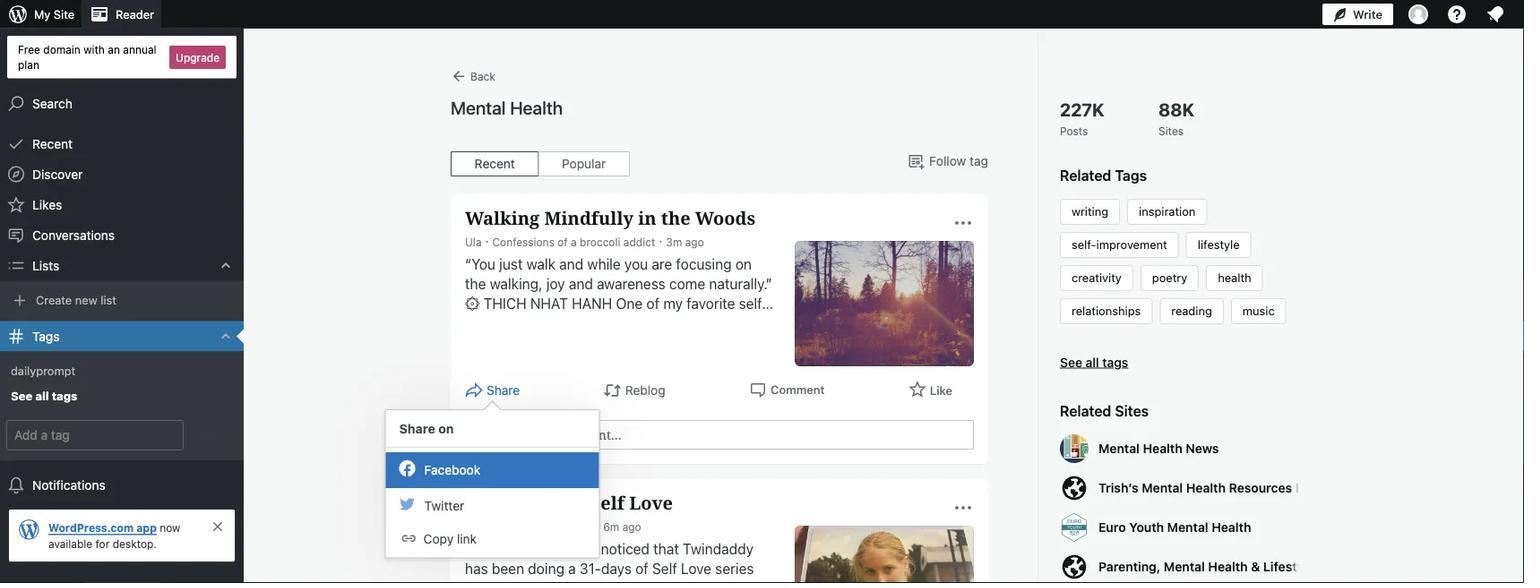 Task type: describe. For each thing, give the bounding box(es) containing it.
88k
[[1159, 99, 1195, 120]]

likes
[[32, 197, 62, 212]]

227k
[[1060, 99, 1105, 120]]

share for share
[[487, 383, 520, 398]]

recent link
[[0, 129, 244, 159]]

option group inside main content
[[451, 151, 630, 177]]

a up i
[[568, 561, 576, 578]]

and
[[544, 580, 568, 584]]

walking mindfully in the woods link
[[465, 205, 756, 231]]

been
[[492, 561, 524, 578]]

1 horizontal spatial tags
[[1115, 167, 1147, 184]]

of inside walking mindfully in the woods ula · confessions of a broccoli addict · 3m ago
[[558, 236, 568, 248]]

mental health news link
[[1060, 435, 1302, 463]]

&
[[1252, 560, 1261, 575]]

lifestyle link
[[1198, 238, 1240, 251]]

resources
[[1229, 481, 1293, 496]]

write
[[1353, 8, 1383, 21]]

creativity
[[1072, 271, 1122, 285]]

2 horizontal spatial ·
[[659, 234, 663, 248]]

dailyprompt
[[11, 364, 75, 377]]

parenting, mental health & lifestyle link
[[1060, 553, 1315, 584]]

euro youth mental health
[[1099, 520, 1252, 535]]

Add a comment… text field
[[512, 420, 974, 450]]

discover
[[32, 167, 83, 182]]

share for share on
[[399, 421, 435, 436]]

share button
[[465, 381, 520, 401]]

0 horizontal spatial tags
[[52, 389, 77, 403]]

site
[[54, 8, 74, 21]]

reader link
[[82, 0, 161, 29]]

upgrade button
[[169, 46, 226, 69]]

walking mindfully in the woods ula · confessions of a broccoli addict · 3m ago
[[465, 206, 756, 248]]

doing
[[528, 561, 565, 578]]

his
[[485, 580, 504, 584]]

follow tag
[[930, 154, 989, 169]]

mental up trish's on the bottom
[[1099, 441, 1140, 456]]

0 vertical spatial self
[[590, 491, 625, 515]]

mindfully
[[545, 206, 634, 230]]

31-
[[580, 561, 601, 578]]

reader
[[116, 8, 154, 21]]

ula
[[465, 236, 482, 248]]

euro
[[1099, 520, 1126, 535]]

dismiss image
[[211, 520, 225, 534]]

blog
[[1296, 481, 1323, 496]]

6m
[[603, 521, 620, 533]]

self inside '…just a little bit. i've noticed that twindaddy has been doing a 31-days of self love series on his blog, and i thought that was a ni'
[[652, 561, 677, 578]]

writing link
[[1072, 205, 1109, 218]]

link
[[457, 532, 477, 546]]

self-improvement link
[[1072, 238, 1168, 251]]

…just
[[465, 541, 504, 558]]

health inside trish's mental health resources blog link
[[1187, 481, 1226, 496]]

now
[[160, 522, 181, 534]]

follow
[[930, 154, 967, 169]]

create new list link
[[0, 287, 244, 314]]

twitter button
[[386, 489, 599, 524]]

on inside '…just a little bit. i've noticed that twindaddy has been doing a 31-days of self love series on his blog, and i thought that was a ni'
[[465, 580, 481, 584]]

Add a tag text field
[[7, 421, 183, 450]]

blog,
[[508, 580, 540, 584]]

ula link
[[465, 236, 482, 248]]

1 vertical spatial see all tags
[[11, 389, 77, 403]]

mental down 'mental health news'
[[1142, 481, 1183, 496]]

app
[[136, 522, 157, 534]]

a
[[465, 491, 479, 515]]

write link
[[1323, 0, 1394, 29]]

toggle menu image
[[953, 497, 974, 519]]

a up been
[[508, 541, 515, 558]]

popular
[[562, 156, 606, 171]]

88k sites
[[1159, 99, 1195, 137]]

0 horizontal spatial all
[[35, 389, 49, 403]]

copy link
[[424, 532, 477, 546]]

mental health
[[451, 97, 563, 118]]

1 horizontal spatial see
[[1060, 355, 1083, 370]]

lifestyle
[[1198, 238, 1240, 251]]

add group
[[0, 418, 244, 454]]

lists link
[[0, 251, 244, 281]]

0 vertical spatial see all tags
[[1060, 355, 1129, 370]]

3m ago link
[[666, 236, 704, 248]]

likes link
[[0, 190, 244, 220]]

comment button
[[749, 381, 825, 399]]

related for related tags
[[1060, 167, 1112, 184]]

days
[[601, 561, 632, 578]]

reading link
[[1172, 304, 1213, 318]]

free
[[18, 43, 40, 56]]

upgrade
[[176, 51, 220, 63]]

6m ago link
[[603, 521, 642, 533]]

notifications
[[32, 478, 105, 493]]

addict
[[624, 236, 656, 248]]

youth
[[1130, 520, 1164, 535]]

notifications link
[[0, 471, 244, 501]]

related tags
[[1060, 167, 1147, 184]]

conversations link
[[0, 220, 244, 251]]

i've
[[575, 541, 597, 558]]

0 horizontal spatial ·
[[485, 234, 489, 248]]

self-
[[1072, 238, 1097, 251]]

tag
[[970, 154, 989, 169]]

improvement
[[1097, 238, 1168, 251]]

search link
[[0, 88, 244, 119]]

trish's mental health resources blog
[[1099, 481, 1323, 496]]

tiger
[[499, 521, 525, 533]]

my profile image
[[1409, 4, 1429, 24]]

emma
[[465, 521, 496, 533]]

add
[[201, 429, 222, 442]]

ago inside walking mindfully in the woods ula · confessions of a broccoli addict · 3m ago
[[685, 236, 704, 248]]

1 vertical spatial of
[[567, 491, 586, 515]]



Task type: vqa. For each thing, say whether or not it's contained in the screenshot.
img
no



Task type: locate. For each thing, give the bounding box(es) containing it.
1 vertical spatial love
[[681, 561, 712, 578]]

comment
[[771, 383, 825, 397]]

desktop.
[[113, 538, 157, 550]]

main content containing walking mindfully in the woods
[[451, 68, 1323, 584]]

twindaddy
[[683, 541, 754, 558]]

on up the facebook
[[439, 421, 454, 436]]

relationships
[[1072, 304, 1141, 318]]

Recent radio
[[451, 151, 538, 177]]

on inside "tooltip"
[[439, 421, 454, 436]]

writing
[[1072, 205, 1109, 218]]

1 vertical spatial see
[[11, 389, 32, 403]]

twitter
[[425, 499, 465, 514]]

related for related sites
[[1060, 403, 1112, 420]]

on down has
[[465, 580, 481, 584]]

· 6m ago
[[596, 519, 642, 533]]

mental down euro youth mental health "link"
[[1164, 560, 1205, 575]]

euro youth mental health link
[[1060, 514, 1302, 542]]

manage your notifications image
[[1485, 4, 1507, 25]]

for
[[95, 538, 110, 550]]

2 vertical spatial of
[[636, 561, 649, 578]]

health inside parenting, mental health & lifestyle link
[[1209, 560, 1248, 575]]

see all tags link down reading
[[1060, 353, 1302, 372]]

lists
[[32, 258, 59, 273]]

my site link
[[0, 0, 82, 29]]

see all tags down dailyprompt
[[11, 389, 77, 403]]

of inside '…just a little bit. i've noticed that twindaddy has been doing a 31-days of self love series on his blog, and i thought that was a ni'
[[636, 561, 649, 578]]

0 vertical spatial sites
[[1159, 125, 1184, 137]]

0 horizontal spatial love
[[629, 491, 673, 515]]

in
[[638, 206, 657, 230]]

share
[[487, 383, 520, 398], [399, 421, 435, 436]]

posts
[[1060, 125, 1088, 137]]

all
[[1086, 355, 1099, 370], [35, 389, 49, 403]]

0 horizontal spatial recent
[[32, 136, 73, 151]]

annual
[[123, 43, 156, 56]]

a left broccoli
[[571, 236, 577, 248]]

option group containing recent
[[451, 151, 630, 177]]

trish's mental health resources blog link
[[1060, 474, 1323, 505]]

0 vertical spatial of
[[558, 236, 568, 248]]

· left 3m
[[659, 234, 663, 248]]

with
[[84, 43, 105, 56]]

0 vertical spatial see all tags link
[[1060, 353, 1302, 372]]

1 vertical spatial see all tags link
[[0, 383, 244, 411]]

keyboard_arrow_down image
[[217, 257, 235, 275]]

share up the facebook
[[399, 421, 435, 436]]

ago right 3m
[[685, 236, 704, 248]]

wordpress.com
[[48, 522, 134, 534]]

tags up inspiration link
[[1115, 167, 1147, 184]]

health
[[1218, 271, 1252, 285]]

related
[[1060, 167, 1112, 184], [1060, 403, 1112, 420]]

domain
[[43, 43, 81, 56]]

tags down dailyprompt
[[52, 389, 77, 403]]

see all tags link up add group
[[0, 383, 244, 411]]

related sites
[[1060, 403, 1149, 420]]

share inside button
[[487, 383, 520, 398]]

series
[[716, 561, 754, 578]]

love up 6m ago link on the bottom of page
[[629, 491, 673, 515]]

health link
[[1218, 271, 1252, 285]]

a inside walking mindfully in the woods ula · confessions of a broccoli addict · 3m ago
[[571, 236, 577, 248]]

ago inside '· 6m ago'
[[623, 521, 642, 533]]

the
[[661, 206, 691, 230]]

1 horizontal spatial see all tags
[[1060, 355, 1129, 370]]

relationships link
[[1072, 304, 1141, 318]]

see all tags up related sites
[[1060, 355, 1129, 370]]

0 vertical spatial tags
[[1103, 355, 1129, 370]]

parenting, mental health & lifestyle
[[1099, 560, 1315, 575]]

new
[[75, 293, 97, 307]]

trish's
[[1099, 481, 1139, 496]]

0 vertical spatial all
[[1086, 355, 1099, 370]]

sites inside 88k sites
[[1159, 125, 1184, 137]]

option group
[[451, 151, 630, 177]]

emma tiger
[[465, 521, 525, 533]]

recent up walking
[[475, 156, 515, 171]]

· right ula
[[485, 234, 489, 248]]

sites down 88k
[[1159, 125, 1184, 137]]

that left 'was'
[[634, 580, 660, 584]]

menu inside "tooltip"
[[386, 448, 599, 558]]

0 vertical spatial related
[[1060, 167, 1112, 184]]

love
[[629, 491, 673, 515], [681, 561, 712, 578]]

main content
[[451, 68, 1323, 584]]

search
[[32, 96, 73, 111]]

Popular radio
[[538, 151, 630, 177]]

0 vertical spatial tags
[[1115, 167, 1147, 184]]

1 vertical spatial share
[[399, 421, 435, 436]]

1 horizontal spatial self
[[652, 561, 677, 578]]

0 horizontal spatial on
[[439, 421, 454, 436]]

that up 'was'
[[654, 541, 679, 558]]

mental down trish's mental health resources blog link
[[1168, 520, 1209, 535]]

0 vertical spatial love
[[629, 491, 673, 515]]

1 vertical spatial recent
[[475, 156, 515, 171]]

· left 6m
[[596, 519, 600, 533]]

of right days
[[636, 561, 649, 578]]

1 horizontal spatial love
[[681, 561, 712, 578]]

health down news
[[1187, 481, 1226, 496]]

1 vertical spatial all
[[35, 389, 49, 403]]

1 vertical spatial related
[[1060, 403, 1112, 420]]

tags up related sites
[[1103, 355, 1129, 370]]

related up writing
[[1060, 167, 1112, 184]]

1 vertical spatial tags
[[32, 329, 60, 344]]

health down the trish's mental health resources blog
[[1212, 520, 1252, 535]]

227k posts
[[1060, 99, 1105, 137]]

keyboard_arrow_down image
[[217, 328, 235, 346]]

an
[[108, 43, 120, 56]]

a right 'was'
[[693, 580, 700, 584]]

ago
[[685, 236, 704, 248], [623, 521, 642, 533]]

available
[[48, 538, 92, 550]]

1 horizontal spatial ago
[[685, 236, 704, 248]]

tags
[[1115, 167, 1147, 184], [32, 329, 60, 344]]

discover link
[[0, 159, 244, 190]]

0 horizontal spatial see all tags link
[[0, 383, 244, 411]]

0 vertical spatial ago
[[685, 236, 704, 248]]

1 vertical spatial on
[[465, 580, 481, 584]]

love inside a little bit of self love link
[[629, 491, 673, 515]]

0 horizontal spatial see all tags
[[11, 389, 77, 403]]

recent inside option
[[475, 156, 515, 171]]

little
[[519, 541, 547, 558]]

facebook button
[[386, 453, 599, 489]]

0 horizontal spatial see
[[11, 389, 32, 403]]

bob builder image
[[474, 420, 503, 449]]

1 vertical spatial ago
[[623, 521, 642, 533]]

health
[[1143, 441, 1183, 456], [1187, 481, 1226, 496], [1212, 520, 1252, 535], [1209, 560, 1248, 575]]

like button
[[909, 381, 953, 401]]

1 vertical spatial sites
[[1115, 403, 1149, 420]]

tooltip
[[385, 401, 600, 559]]

1 related from the top
[[1060, 167, 1112, 184]]

health left news
[[1143, 441, 1183, 456]]

0 horizontal spatial sites
[[1115, 403, 1149, 420]]

2 related from the top
[[1060, 403, 1112, 420]]

copy
[[424, 532, 454, 546]]

health inside euro youth mental health "link"
[[1212, 520, 1252, 535]]

reblog button
[[604, 381, 666, 401]]

share inside "tooltip"
[[399, 421, 435, 436]]

has
[[465, 561, 488, 578]]

sites for related
[[1115, 403, 1149, 420]]

0 vertical spatial share
[[487, 383, 520, 398]]

see up related sites
[[1060, 355, 1083, 370]]

add button
[[190, 421, 233, 450]]

toggle menu image
[[953, 212, 974, 234]]

0 vertical spatial see
[[1060, 355, 1083, 370]]

parenting,
[[1099, 560, 1161, 575]]

1 horizontal spatial all
[[1086, 355, 1099, 370]]

sites up 'mental health news'
[[1115, 403, 1149, 420]]

·
[[485, 234, 489, 248], [659, 234, 663, 248], [596, 519, 600, 533]]

love up 'was'
[[681, 561, 712, 578]]

0 vertical spatial recent
[[32, 136, 73, 151]]

1 horizontal spatial tags
[[1103, 355, 1129, 370]]

confessions
[[493, 236, 555, 248]]

1 horizontal spatial ·
[[596, 519, 600, 533]]

self up 6m
[[590, 491, 625, 515]]

tags up dailyprompt
[[32, 329, 60, 344]]

of down mindfully
[[558, 236, 568, 248]]

copy link button
[[386, 524, 599, 554]]

of right bit
[[567, 491, 586, 515]]

1 horizontal spatial sites
[[1159, 125, 1184, 137]]

all down dailyprompt
[[35, 389, 49, 403]]

bit.
[[551, 541, 571, 558]]

woods
[[695, 206, 756, 230]]

poetry
[[1153, 271, 1188, 285]]

my
[[34, 8, 50, 21]]

1 vertical spatial that
[[634, 580, 660, 584]]

related up 'mental health news'
[[1060, 403, 1112, 420]]

free domain with an annual plan
[[18, 43, 156, 71]]

create
[[36, 293, 72, 307]]

1 vertical spatial self
[[652, 561, 677, 578]]

…just a little bit. i've noticed that twindaddy has been doing a 31-days of self love series on his blog, and i thought that was a ni
[[465, 541, 764, 584]]

recent up discover
[[32, 136, 73, 151]]

1 horizontal spatial see all tags link
[[1060, 353, 1302, 372]]

bit
[[537, 491, 563, 515]]

love inside '…just a little bit. i've noticed that twindaddy has been doing a 31-days of self love series on his blog, and i thought that was a ni'
[[681, 561, 712, 578]]

help image
[[1447, 4, 1468, 25]]

mental inside "link"
[[1168, 520, 1209, 535]]

1 horizontal spatial recent
[[475, 156, 515, 171]]

0 horizontal spatial tags
[[32, 329, 60, 344]]

0 vertical spatial on
[[439, 421, 454, 436]]

0 vertical spatial that
[[654, 541, 679, 558]]

health left &
[[1209, 560, 1248, 575]]

sites
[[1159, 125, 1184, 137], [1115, 403, 1149, 420]]

0 horizontal spatial share
[[399, 421, 435, 436]]

group
[[474, 420, 974, 450]]

share up bob builder image
[[487, 383, 520, 398]]

0 horizontal spatial self
[[590, 491, 625, 515]]

menu
[[386, 448, 599, 558]]

menu containing facebook
[[386, 448, 599, 558]]

1 vertical spatial tags
[[52, 389, 77, 403]]

tooltip containing share on
[[385, 401, 600, 559]]

ago right 6m
[[623, 521, 642, 533]]

self
[[590, 491, 625, 515], [652, 561, 677, 578]]

see all tags link
[[1060, 353, 1302, 372], [0, 383, 244, 411]]

a little bit of self love
[[465, 491, 673, 515]]

share on
[[399, 421, 454, 436]]

wordpress.com app
[[48, 522, 157, 534]]

sites for 88k
[[1159, 125, 1184, 137]]

1 horizontal spatial on
[[465, 580, 481, 584]]

self up 'was'
[[652, 561, 677, 578]]

back
[[471, 70, 495, 82]]

health inside mental health news link
[[1143, 441, 1183, 456]]

see down dailyprompt
[[11, 389, 32, 403]]

little
[[483, 491, 532, 515]]

back button
[[451, 68, 495, 84]]

thought
[[579, 580, 630, 584]]

poetry link
[[1153, 271, 1188, 285]]

1 horizontal spatial share
[[487, 383, 520, 398]]

0 horizontal spatial ago
[[623, 521, 642, 533]]

all up related sites
[[1086, 355, 1099, 370]]

broccoli
[[580, 236, 621, 248]]



